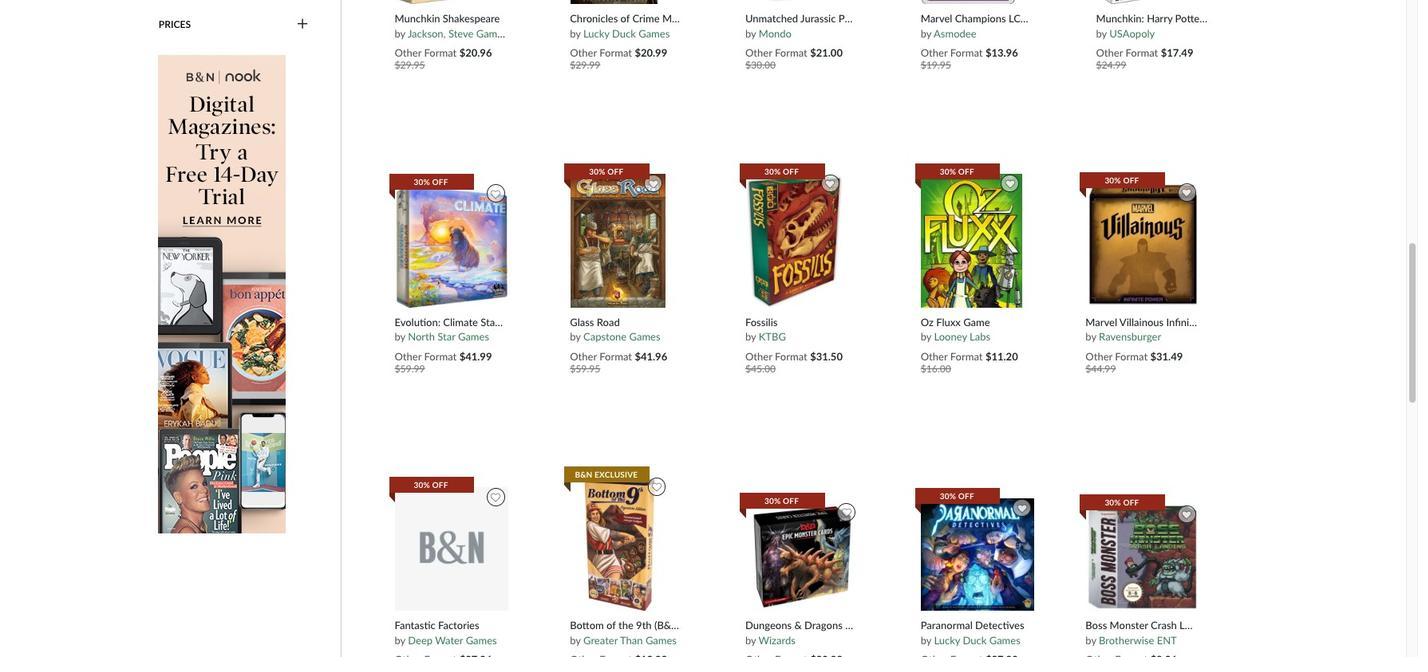 Task type: locate. For each thing, give the bounding box(es) containing it.
fossilis link
[[745, 316, 857, 329]]

marvel inside marvel champions lcg: green… by asmodee other format $13.96 $19.95
[[921, 12, 952, 25]]

by down "oz"
[[921, 331, 931, 343]]

format left $20.99
[[599, 46, 632, 59]]

fantastic factories link
[[395, 619, 506, 633]]

&
[[794, 619, 802, 632]]

by down boss
[[1085, 634, 1096, 647]]

30% for evolution:
[[414, 177, 430, 186]]

30% for fossilis
[[765, 167, 781, 176]]

games,
[[476, 27, 510, 40]]

by inside the unmatched jurassic park ingen… by mondo other format $21.00 $30.00
[[745, 27, 756, 40]]

other
[[395, 46, 421, 59], [570, 46, 597, 59], [745, 46, 772, 59], [921, 46, 948, 59], [1096, 46, 1123, 59], [395, 350, 421, 363], [570, 350, 597, 363], [745, 350, 772, 363], [921, 350, 948, 363], [1085, 350, 1112, 363]]

1 vertical spatial lucky
[[934, 634, 960, 647]]

games down factories
[[466, 634, 497, 647]]

1 horizontal spatial duck
[[963, 634, 987, 647]]

0 vertical spatial duck
[[612, 27, 636, 40]]

of
[[620, 12, 630, 25], [607, 619, 616, 632]]

steve
[[448, 27, 474, 40]]

of inside bottom of the 9th (b&n… by greater than games
[[607, 619, 616, 632]]

title: boss monster crash landing image
[[1085, 504, 1200, 612]]

format down 'asmodee' link
[[950, 46, 983, 59]]

dungeons & dragons spellbook… link
[[745, 619, 898, 633]]

by down munchkin
[[395, 27, 405, 40]]

marvel up "ravensburger"
[[1085, 316, 1117, 328]]

games inside evolution: climate stand-alone… by north star games other format $41.99 $59.99
[[458, 331, 489, 343]]

0 horizontal spatial lucky duck games link
[[583, 27, 670, 40]]

millennium…
[[662, 12, 721, 25]]

oz fluxx game link
[[921, 316, 1032, 329]]

chronicles
[[570, 12, 618, 25]]

other down the ravensburger link
[[1085, 350, 1112, 363]]

landing
[[1179, 619, 1215, 632]]

other down usaopoly
[[1096, 46, 1123, 59]]

other down looney
[[921, 350, 948, 363]]

old price was $30.00 element
[[745, 59, 776, 71]]

by left deep
[[395, 634, 405, 647]]

30% for marvel
[[1105, 176, 1121, 185]]

by left north
[[395, 331, 405, 343]]

b&n exclusive
[[575, 470, 638, 480]]

by left asmodee
[[921, 27, 931, 40]]

other inside marvel champions lcg: green… by asmodee other format $13.96 $19.95
[[921, 46, 948, 59]]

paranormal detectives by lucky duck games
[[921, 619, 1024, 647]]

lcg:
[[1009, 12, 1031, 25]]

(b&n…
[[654, 619, 687, 632]]

glass road link
[[570, 316, 682, 329]]

off for paranormal
[[958, 491, 974, 501]]

title: bottom of the 9th (b&n exclusive) image
[[570, 477, 670, 612]]

30% for paranormal
[[940, 491, 956, 501]]

games down detectives
[[989, 634, 1020, 647]]

title: marvel champions lcg: green goblin expansion image
[[920, 0, 1018, 5]]

of for bottom
[[607, 619, 616, 632]]

format down the capstone games link
[[599, 350, 632, 363]]

1 vertical spatial duck
[[963, 634, 987, 647]]

glass
[[570, 316, 594, 328]]

looney
[[934, 331, 967, 343]]

$24.99
[[1096, 59, 1126, 71]]

1 horizontal spatial of
[[620, 12, 630, 25]]

by down chronicles
[[570, 27, 581, 40]]

marvel for ravensburger
[[1085, 316, 1117, 328]]

format down usaopoly
[[1126, 46, 1158, 59]]

by left mondo
[[745, 27, 756, 40]]

ktbg
[[759, 331, 786, 343]]

lucky down paranormal at the right bottom of the page
[[934, 634, 960, 647]]

$30.00
[[745, 59, 776, 71]]

by down dungeons
[[745, 634, 756, 647]]

0 horizontal spatial duck
[[612, 27, 636, 40]]

1 vertical spatial lucky duck games link
[[934, 634, 1020, 647]]

exclusive
[[595, 470, 638, 480]]

format inside fossilis by ktbg other format $31.50 $45.00
[[775, 350, 807, 363]]

other down ktbg link
[[745, 350, 772, 363]]

$11.20
[[985, 350, 1018, 363]]

by inside munchkin: harry potter - role… by usaopoly other format $17.49 $24.99
[[1096, 27, 1107, 40]]

greater than games link
[[583, 634, 677, 647]]

0 vertical spatial marvel
[[921, 12, 952, 25]]

by inside glass road by capstone games other format $41.96 $59.95
[[570, 331, 581, 343]]

fossilis by ktbg other format $31.50 $45.00
[[745, 316, 843, 375]]

other inside marvel villainous infinite… by ravensburger other format $31.49 $44.99
[[1085, 350, 1112, 363]]

of left 'the'
[[607, 619, 616, 632]]

0 horizontal spatial lucky
[[583, 27, 609, 40]]

30% off
[[589, 167, 623, 176], [765, 167, 799, 176], [940, 167, 974, 176], [1105, 176, 1139, 185], [414, 177, 448, 186], [414, 481, 448, 490], [940, 491, 974, 501], [765, 496, 799, 506], [1105, 498, 1139, 507]]

harry
[[1147, 12, 1173, 25]]

off
[[608, 167, 623, 176], [783, 167, 799, 176], [958, 167, 974, 176], [1123, 176, 1139, 185], [432, 177, 448, 186], [432, 481, 448, 490], [958, 491, 974, 501], [783, 496, 799, 506], [1123, 498, 1139, 507]]

other down asmodee
[[921, 46, 948, 59]]

unmatched jurassic park ingen… link
[[745, 12, 897, 25]]

by inside the munchkin shakespeare by jackson, steve games, incorporated other format $20.96 $29.95
[[395, 27, 405, 40]]

green…
[[1033, 12, 1069, 25]]

usaopoly
[[1109, 27, 1155, 40]]

road
[[597, 316, 620, 328]]

oz
[[921, 316, 934, 328]]

off for fossilis
[[783, 167, 799, 176]]

games inside fantastic factories by deep water games
[[466, 634, 497, 647]]

0 vertical spatial of
[[620, 12, 630, 25]]

mondo link
[[759, 27, 792, 40]]

by down munchkin:
[[1096, 27, 1107, 40]]

$29.99
[[570, 59, 600, 71]]

by inside the dungeons & dragons spellbook… by wizards
[[745, 634, 756, 647]]

marvel champions lcg: green… by asmodee other format $13.96 $19.95
[[921, 12, 1069, 71]]

lucky inside the chronicles of crime millennium… by lucky duck games other format $20.99 $29.99
[[583, 27, 609, 40]]

other down 'jackson,'
[[395, 46, 421, 59]]

by inside oz fluxx game by looney labs other format $11.20 $16.00
[[921, 331, 931, 343]]

format inside munchkin: harry potter - role… by usaopoly other format $17.49 $24.99
[[1126, 46, 1158, 59]]

format inside glass road by capstone games other format $41.96 $59.95
[[599, 350, 632, 363]]

30% off for dungeons
[[765, 496, 799, 506]]

by down bottom
[[570, 634, 581, 647]]

lucky
[[583, 27, 609, 40], [934, 634, 960, 647]]

marvel champions lcg: green… link
[[921, 12, 1069, 25]]

duck down paranormal detectives link
[[963, 634, 987, 647]]

format down 'jackson,'
[[424, 46, 457, 59]]

by down the fossilis on the top of the page
[[745, 331, 756, 343]]

games inside bottom of the 9th (b&n… by greater than games
[[645, 634, 677, 647]]

1 horizontal spatial lucky duck games link
[[934, 634, 1020, 647]]

games down evolution: climate stand-alone… link
[[458, 331, 489, 343]]

0 vertical spatial lucky duck games link
[[583, 27, 670, 40]]

games down (b&n…
[[645, 634, 677, 647]]

format down the ravensburger link
[[1115, 350, 1148, 363]]

other inside the munchkin shakespeare by jackson, steve games, incorporated other format $20.96 $29.95
[[395, 46, 421, 59]]

0 vertical spatial lucky
[[583, 27, 609, 40]]

glass road by capstone games other format $41.96 $59.95
[[570, 316, 667, 375]]

of for chronicles
[[620, 12, 630, 25]]

by
[[395, 27, 405, 40], [570, 27, 581, 40], [745, 27, 756, 40], [921, 27, 931, 40], [1096, 27, 1107, 40], [395, 331, 405, 343], [570, 331, 581, 343], [745, 331, 756, 343], [921, 331, 931, 343], [1085, 331, 1096, 343], [395, 634, 405, 647], [570, 634, 581, 647], [745, 634, 756, 647], [921, 634, 931, 647], [1085, 634, 1096, 647]]

park
[[838, 12, 859, 25]]

30%
[[589, 167, 605, 176], [765, 167, 781, 176], [940, 167, 956, 176], [1105, 176, 1121, 185], [414, 177, 430, 186], [414, 481, 430, 490], [940, 491, 956, 501], [765, 496, 781, 506], [1105, 498, 1121, 507]]

by inside marvel champions lcg: green… by asmodee other format $13.96 $19.95
[[921, 27, 931, 40]]

games inside paranormal detectives by lucky duck games
[[989, 634, 1020, 647]]

format down looney labs link
[[950, 350, 983, 363]]

format down ktbg link
[[775, 350, 807, 363]]

deep water games link
[[408, 634, 497, 647]]

1 horizontal spatial marvel
[[1085, 316, 1117, 328]]

by inside the chronicles of crime millennium… by lucky duck games other format $20.99 $29.99
[[570, 27, 581, 40]]

games up the $41.96
[[629, 331, 660, 343]]

evolution: climate stand-alone… link
[[395, 316, 545, 329]]

lucky duck games link down paranormal detectives link
[[934, 634, 1020, 647]]

1 vertical spatial marvel
[[1085, 316, 1117, 328]]

duck down chronicles of crime millennium… link
[[612, 27, 636, 40]]

old price was $24.99 element
[[1096, 59, 1126, 71]]

marvel up 'asmodee' link
[[921, 12, 952, 25]]

30% off for fantastic
[[414, 481, 448, 490]]

old price was $59.95 element
[[570, 363, 600, 375]]

potter
[[1175, 12, 1203, 25]]

other down north
[[395, 350, 421, 363]]

other down chronicles
[[570, 46, 597, 59]]

title: munchkin shakespeare image
[[394, 0, 509, 5]]

format down 'mondo' link at the right
[[775, 46, 807, 59]]

by up old price was $44.99 element
[[1085, 331, 1096, 343]]

old price was $29.99 element
[[570, 59, 600, 71]]

jurassic
[[800, 12, 836, 25]]

$44.99
[[1085, 363, 1116, 375]]

format inside the chronicles of crime millennium… by lucky duck games other format $20.99 $29.99
[[599, 46, 632, 59]]

games down crime
[[639, 27, 670, 40]]

star
[[438, 331, 455, 343]]

title: paranormal detectives image
[[920, 498, 1035, 612]]

30% off for glass
[[589, 167, 623, 176]]

other down 'mondo' link at the right
[[745, 46, 772, 59]]

30% off for paranormal
[[940, 491, 974, 501]]

0 horizontal spatial of
[[607, 619, 616, 632]]

format down 'star'
[[424, 350, 457, 363]]

oz fluxx game by looney labs other format $11.20 $16.00
[[921, 316, 1018, 375]]

other inside fossilis by ktbg other format $31.50 $45.00
[[745, 350, 772, 363]]

1 vertical spatial of
[[607, 619, 616, 632]]

title: chronicles of crime millennium 1400 strategy game image
[[570, 0, 658, 5]]

marvel
[[921, 12, 952, 25], [1085, 316, 1117, 328]]

by down paranormal at the right bottom of the page
[[921, 634, 931, 647]]

marvel for asmodee
[[921, 12, 952, 25]]

of down the title: chronicles of crime millennium 1400 strategy game image
[[620, 12, 630, 25]]

by down 'glass'
[[570, 331, 581, 343]]

30% off for oz
[[940, 167, 974, 176]]

unmatched jurassic park ingen… by mondo other format $21.00 $30.00
[[745, 12, 897, 71]]

climate
[[443, 316, 478, 328]]

off for marvel
[[1123, 176, 1139, 185]]

crash
[[1151, 619, 1177, 632]]

game
[[963, 316, 990, 328]]

$17.49
[[1161, 46, 1193, 59]]

fluxx
[[936, 316, 961, 328]]

other down capstone
[[570, 350, 597, 363]]

of inside the chronicles of crime millennium… by lucky duck games other format $20.99 $29.99
[[620, 12, 630, 25]]

1 horizontal spatial lucky
[[934, 634, 960, 647]]

marvel inside marvel villainous infinite… by ravensburger other format $31.49 $44.99
[[1085, 316, 1117, 328]]

asmodee link
[[934, 27, 976, 40]]

lucky down chronicles
[[583, 27, 609, 40]]

0 horizontal spatial marvel
[[921, 12, 952, 25]]

looney labs link
[[934, 331, 990, 343]]

villainous
[[1119, 316, 1164, 328]]

off for boss
[[1123, 498, 1139, 507]]

paranormal detectives link
[[921, 619, 1032, 633]]

wizards link
[[759, 634, 795, 647]]

lucky duck games link down chronicles of crime millennium… link
[[583, 27, 670, 40]]

munchkin shakespeare link
[[395, 12, 506, 25]]

games
[[639, 27, 670, 40], [458, 331, 489, 343], [629, 331, 660, 343], [466, 634, 497, 647], [645, 634, 677, 647], [989, 634, 1020, 647]]

by inside marvel villainous infinite… by ravensburger other format $31.49 $44.99
[[1085, 331, 1096, 343]]

shakespeare
[[443, 12, 500, 25]]



Task type: describe. For each thing, give the bounding box(es) containing it.
30% for glass
[[589, 167, 605, 176]]

$20.99
[[635, 46, 667, 59]]

munchkin: harry potter - role… link
[[1096, 12, 1240, 25]]

fossilis
[[745, 316, 778, 328]]

chronicles of crime millennium… by lucky duck games other format $20.99 $29.99
[[570, 12, 721, 71]]

old price was $29.95 element
[[395, 59, 425, 71]]

capstone
[[583, 331, 627, 343]]

ktbg link
[[759, 331, 786, 343]]

title: munchkin: harry potter - role playing card game image
[[1096, 0, 1189, 5]]

labs
[[970, 331, 990, 343]]

other inside the chronicles of crime millennium… by lucky duck games other format $20.99 $29.99
[[570, 46, 597, 59]]

title: unmatched jurassic park ingen vs raptors image
[[745, 0, 849, 5]]

bottom of the 9th (b&n… by greater than games
[[570, 619, 687, 647]]

by inside bottom of the 9th (b&n… by greater than games
[[570, 634, 581, 647]]

other inside glass road by capstone games other format $41.96 $59.95
[[570, 350, 597, 363]]

water
[[435, 634, 463, 647]]

9th
[[636, 619, 652, 632]]

brotherwise ent link
[[1099, 634, 1177, 647]]

bottom of the 9th (b&n… link
[[570, 619, 687, 633]]

alone…
[[510, 316, 545, 328]]

by inside paranormal detectives by lucky duck games
[[921, 634, 931, 647]]

old price was $59.99 element
[[395, 363, 425, 375]]

unmatched
[[745, 12, 798, 25]]

30% off for evolution:
[[414, 177, 448, 186]]

evolution:
[[395, 316, 441, 328]]

format inside the munchkin shakespeare by jackson, steve games, incorporated other format $20.96 $29.95
[[424, 46, 457, 59]]

advertisement element
[[158, 55, 286, 534]]

role…
[[1212, 12, 1240, 25]]

format inside marvel villainous infinite… by ravensburger other format $31.49 $44.99
[[1115, 350, 1148, 363]]

other inside the unmatched jurassic park ingen… by mondo other format $21.00 $30.00
[[745, 46, 772, 59]]

prices
[[159, 19, 191, 30]]

factories
[[438, 619, 479, 632]]

plus image
[[297, 17, 308, 32]]

off for dungeons
[[783, 496, 799, 506]]

lucky inside paranormal detectives by lucky duck games
[[934, 634, 960, 647]]

$16.00
[[921, 363, 951, 375]]

north star games link
[[408, 331, 489, 343]]

$45.00
[[745, 363, 776, 375]]

duck inside paranormal detectives by lucky duck games
[[963, 634, 987, 647]]

old price was $19.95 element
[[921, 59, 951, 71]]

title: marvel villainous infinite power strategy game image
[[1085, 182, 1200, 309]]

dungeons
[[745, 619, 792, 632]]

marvel villainous infinite… link
[[1085, 316, 1206, 329]]

old price was $45.00 element
[[745, 363, 776, 375]]

30% off for marvel
[[1105, 176, 1139, 185]]

old price was $44.99 element
[[1085, 363, 1116, 375]]

jackson, steve games, incorporated link
[[408, 27, 571, 40]]

$41.99
[[459, 350, 492, 363]]

wizards
[[759, 634, 795, 647]]

usaopoly link
[[1109, 27, 1155, 40]]

off for fantastic
[[432, 481, 448, 490]]

$41.96
[[635, 350, 667, 363]]

$31.50
[[810, 350, 843, 363]]

champions
[[955, 12, 1006, 25]]

format inside evolution: climate stand-alone… by north star games other format $41.99 $59.99
[[424, 350, 457, 363]]

-
[[1206, 12, 1210, 25]]

games inside glass road by capstone games other format $41.96 $59.95
[[629, 331, 660, 343]]

munchkin
[[395, 12, 440, 25]]

title: evolution: climate stand-alone board game image
[[394, 183, 509, 309]]

off for evolution:
[[432, 177, 448, 186]]

monster
[[1110, 619, 1148, 632]]

old price was $16.00 element
[[921, 363, 951, 375]]

title: fantastic factories image
[[394, 487, 509, 612]]

capstone games link
[[583, 331, 660, 343]]

munchkin shakespeare by jackson, steve games, incorporated other format $20.96 $29.95
[[395, 12, 571, 71]]

by inside fossilis by ktbg other format $31.50 $45.00
[[745, 331, 756, 343]]

30% for fantastic
[[414, 481, 430, 490]]

off for glass
[[608, 167, 623, 176]]

jackson,
[[408, 27, 446, 40]]

deep
[[408, 634, 433, 647]]

by inside evolution: climate stand-alone… by north star games other format $41.99 $59.99
[[395, 331, 405, 343]]

fantastic
[[395, 619, 435, 632]]

brotherwise
[[1099, 634, 1154, 647]]

30% for boss
[[1105, 498, 1121, 507]]

ingen…
[[862, 12, 897, 25]]

ravensburger
[[1099, 331, 1161, 343]]

title: oz fluxx game image
[[920, 173, 1023, 309]]

ent
[[1157, 634, 1177, 647]]

other inside oz fluxx game by looney labs other format $11.20 $16.00
[[921, 350, 948, 363]]

games inside the chronicles of crime millennium… by lucky duck games other format $20.99 $29.99
[[639, 27, 670, 40]]

mondo
[[759, 27, 792, 40]]

crime
[[632, 12, 660, 25]]

greater
[[583, 634, 618, 647]]

stand-
[[481, 316, 510, 328]]

dungeons & dragons spellbook… by wizards
[[745, 619, 898, 647]]

$29.95
[[395, 59, 425, 71]]

asmodee
[[934, 27, 976, 40]]

30% off for fossilis
[[765, 167, 799, 176]]

30% for dungeons
[[765, 496, 781, 506]]

marvel villainous infinite… by ravensburger other format $31.49 $44.99
[[1085, 316, 1206, 375]]

title: fossilis image
[[745, 173, 843, 309]]

boss
[[1085, 619, 1107, 632]]

$59.99
[[395, 363, 425, 375]]

lucky duck games link for detectives
[[934, 634, 1020, 647]]

$13.96
[[985, 46, 1018, 59]]

format inside marvel champions lcg: green… by asmodee other format $13.96 $19.95
[[950, 46, 983, 59]]

bottom
[[570, 619, 604, 632]]

by inside fantastic factories by deep water games
[[395, 634, 405, 647]]

evolution: climate stand-alone… by north star games other format $41.99 $59.99
[[395, 316, 545, 375]]

chronicles of crime millennium… link
[[570, 12, 721, 25]]

duck inside the chronicles of crime millennium… by lucky duck games other format $20.99 $29.99
[[612, 27, 636, 40]]

$21.00
[[810, 46, 843, 59]]

30% off for boss
[[1105, 498, 1139, 507]]

boss monster crash landing link
[[1085, 619, 1215, 633]]

$19.95
[[921, 59, 951, 71]]

detectives
[[975, 619, 1024, 632]]

other inside evolution: climate stand-alone… by north star games other format $41.99 $59.99
[[395, 350, 421, 363]]

the
[[618, 619, 633, 632]]

title: dungeons & dragons spellbook cards: epic monsters image
[[745, 502, 859, 612]]

boss monster crash landing by brotherwise ent
[[1085, 619, 1215, 647]]

spellbook…
[[845, 619, 898, 632]]

$31.49
[[1150, 350, 1183, 363]]

other inside munchkin: harry potter - role… by usaopoly other format $17.49 $24.99
[[1096, 46, 1123, 59]]

format inside oz fluxx game by looney labs other format $11.20 $16.00
[[950, 350, 983, 363]]

format inside the unmatched jurassic park ingen… by mondo other format $21.00 $30.00
[[775, 46, 807, 59]]

b&n
[[575, 470, 592, 480]]

$59.95
[[570, 363, 600, 375]]

by inside boss monster crash landing by brotherwise ent
[[1085, 634, 1096, 647]]

30% for oz
[[940, 167, 956, 176]]

infinite…
[[1166, 316, 1206, 328]]

lucky duck games link for of
[[583, 27, 670, 40]]

off for oz
[[958, 167, 974, 176]]

title: glass road image
[[570, 173, 666, 309]]

$20.96
[[459, 46, 492, 59]]



Task type: vqa. For each thing, say whether or not it's contained in the screenshot.


